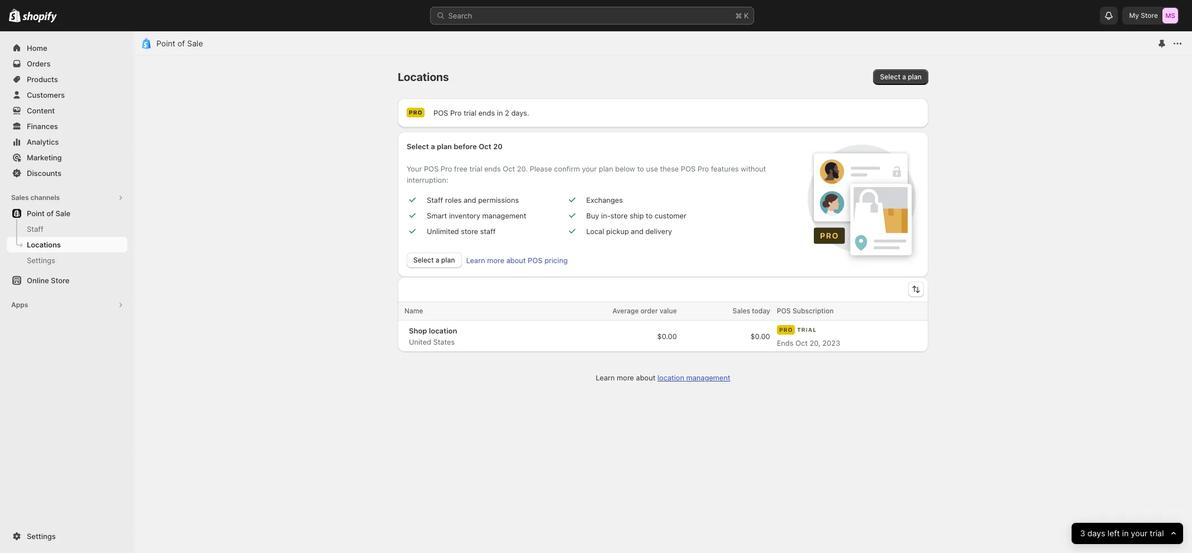 Task type: vqa. For each thing, say whether or not it's contained in the screenshot.
Marketing
yes



Task type: locate. For each thing, give the bounding box(es) containing it.
1 horizontal spatial point of sale
[[157, 39, 203, 48]]

point up staff
[[27, 209, 45, 218]]

1 horizontal spatial store
[[1142, 11, 1159, 20]]

customers
[[27, 91, 65, 100]]

store
[[1142, 11, 1159, 20], [51, 276, 70, 285]]

apps
[[11, 301, 28, 309]]

0 vertical spatial settings link
[[7, 253, 127, 268]]

point of sale link down channels
[[7, 206, 127, 221]]

0 vertical spatial of
[[178, 39, 185, 48]]

sale down sales channels button
[[56, 209, 70, 218]]

0 horizontal spatial point
[[27, 209, 45, 218]]

point of sale
[[157, 39, 203, 48], [27, 209, 70, 218]]

1 horizontal spatial shopify image
[[22, 12, 57, 23]]

products
[[27, 75, 58, 84]]

0 horizontal spatial store
[[51, 276, 70, 285]]

my store image
[[1163, 8, 1179, 23]]

0 vertical spatial point
[[157, 39, 175, 48]]

orders link
[[7, 56, 127, 72]]

locations link
[[7, 237, 127, 253]]

staff
[[27, 225, 43, 234]]

point
[[157, 39, 175, 48], [27, 209, 45, 218]]

point of sale down channels
[[27, 209, 70, 218]]

1 vertical spatial sale
[[56, 209, 70, 218]]

of down channels
[[47, 209, 54, 218]]

0 horizontal spatial point of sale link
[[7, 206, 127, 221]]

products link
[[7, 72, 127, 87]]

0 horizontal spatial point of sale
[[27, 209, 70, 218]]

discounts link
[[7, 165, 127, 181]]

store inside button
[[51, 276, 70, 285]]

3 days left in your trial button
[[1073, 523, 1184, 544]]

finances
[[27, 122, 58, 131]]

my
[[1130, 11, 1140, 20]]

0 vertical spatial store
[[1142, 11, 1159, 20]]

staff link
[[7, 221, 127, 237]]

store right "my"
[[1142, 11, 1159, 20]]

⌘ k
[[736, 11, 749, 20]]

1 horizontal spatial sale
[[187, 39, 203, 48]]

marketing link
[[7, 150, 127, 165]]

apps button
[[7, 297, 127, 313]]

icon for point of sale image
[[141, 38, 152, 49]]

sale
[[187, 39, 203, 48], [56, 209, 70, 218]]

1 horizontal spatial of
[[178, 39, 185, 48]]

0 vertical spatial sale
[[187, 39, 203, 48]]

in
[[1123, 529, 1130, 539]]

point of sale right the icon for point of sale
[[157, 39, 203, 48]]

1 vertical spatial store
[[51, 276, 70, 285]]

trial
[[1151, 529, 1165, 539]]

point of sale link right the icon for point of sale
[[157, 39, 203, 48]]

marketing
[[27, 153, 62, 162]]

channels
[[30, 193, 60, 202]]

your
[[1132, 529, 1148, 539]]

point of sale link
[[157, 39, 203, 48], [7, 206, 127, 221]]

home
[[27, 44, 47, 53]]

store right online
[[51, 276, 70, 285]]

1 vertical spatial settings
[[27, 532, 56, 541]]

sale right the icon for point of sale
[[187, 39, 203, 48]]

locations
[[27, 240, 61, 249]]

0 vertical spatial settings
[[27, 256, 55, 265]]

1 vertical spatial point of sale link
[[7, 206, 127, 221]]

0 horizontal spatial of
[[47, 209, 54, 218]]

of
[[178, 39, 185, 48], [47, 209, 54, 218]]

1 vertical spatial point of sale
[[27, 209, 70, 218]]

sales channels
[[11, 193, 60, 202]]

settings
[[27, 256, 55, 265], [27, 532, 56, 541]]

0 horizontal spatial sale
[[56, 209, 70, 218]]

shopify image
[[9, 9, 21, 22], [22, 12, 57, 23]]

1 vertical spatial settings link
[[7, 529, 127, 544]]

point right the icon for point of sale
[[157, 39, 175, 48]]

0 vertical spatial point of sale link
[[157, 39, 203, 48]]

1 horizontal spatial point
[[157, 39, 175, 48]]

settings link
[[7, 253, 127, 268], [7, 529, 127, 544]]

of right the icon for point of sale
[[178, 39, 185, 48]]

sales
[[11, 193, 29, 202]]

3
[[1081, 529, 1086, 539]]



Task type: describe. For each thing, give the bounding box(es) containing it.
1 horizontal spatial point of sale link
[[157, 39, 203, 48]]

2 settings link from the top
[[7, 529, 127, 544]]

analytics link
[[7, 134, 127, 150]]

home link
[[7, 40, 127, 56]]

left
[[1109, 529, 1121, 539]]

⌘
[[736, 11, 743, 20]]

1 vertical spatial of
[[47, 209, 54, 218]]

sales channels button
[[7, 190, 127, 206]]

finances link
[[7, 119, 127, 134]]

store for my store
[[1142, 11, 1159, 20]]

my store
[[1130, 11, 1159, 20]]

1 settings link from the top
[[7, 253, 127, 268]]

2 settings from the top
[[27, 532, 56, 541]]

days
[[1088, 529, 1106, 539]]

1 settings from the top
[[27, 256, 55, 265]]

store for online store
[[51, 276, 70, 285]]

3 days left in your trial
[[1081, 529, 1165, 539]]

online store link
[[7, 273, 127, 288]]

customers link
[[7, 87, 127, 103]]

search
[[449, 11, 472, 20]]

online store
[[27, 276, 70, 285]]

content
[[27, 106, 55, 115]]

online store button
[[0, 273, 134, 288]]

0 horizontal spatial shopify image
[[9, 9, 21, 22]]

0 vertical spatial point of sale
[[157, 39, 203, 48]]

k
[[745, 11, 749, 20]]

1 vertical spatial point
[[27, 209, 45, 218]]

content link
[[7, 103, 127, 119]]

orders
[[27, 59, 51, 68]]

online
[[27, 276, 49, 285]]

discounts
[[27, 169, 61, 178]]

analytics
[[27, 138, 59, 146]]



